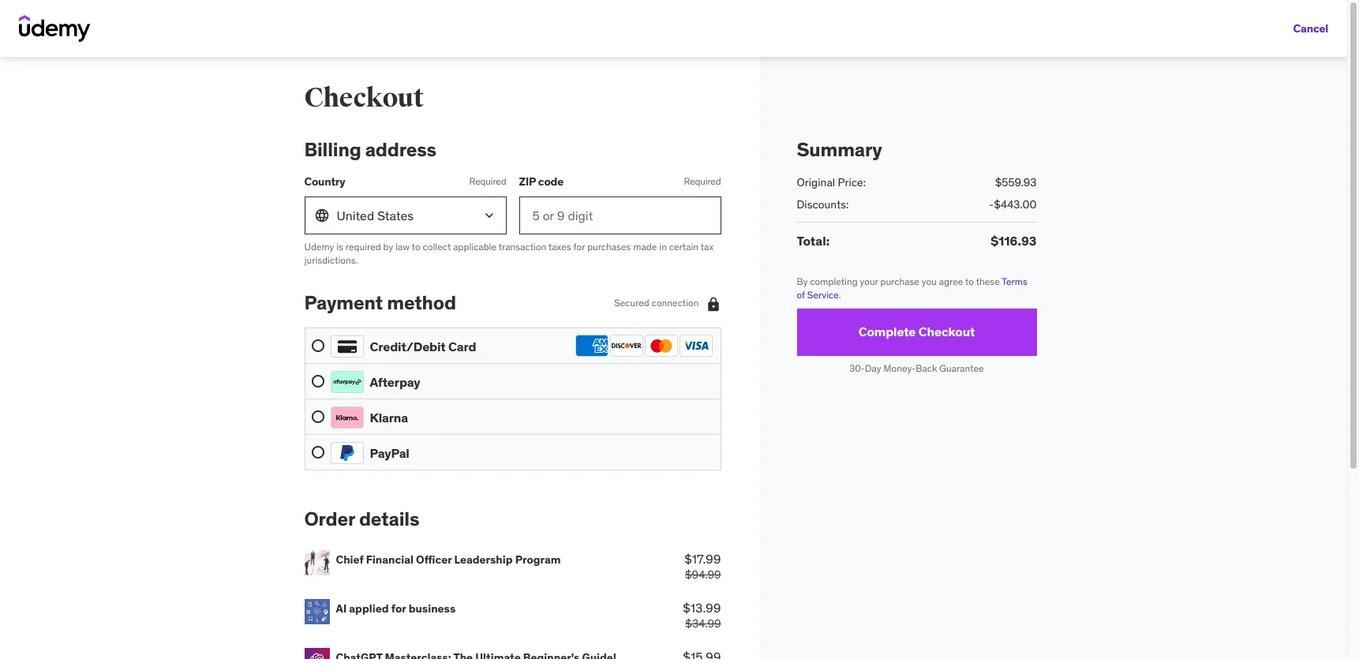 Task type: locate. For each thing, give the bounding box(es) containing it.
cancel
[[1293, 21, 1328, 35]]

0 horizontal spatial to
[[412, 241, 420, 252]]

2 required from the left
[[684, 176, 721, 187]]

payment method element
[[304, 291, 721, 471]]

required for country
[[469, 176, 506, 187]]

order details element
[[304, 507, 721, 659]]

1 required from the left
[[469, 176, 506, 187]]

original price:
[[797, 175, 866, 189]]

for right applied
[[391, 601, 406, 616]]

jurisdictions.
[[304, 254, 358, 266]]

$17.99 $94.99
[[684, 551, 721, 582]]

method
[[387, 291, 456, 315]]

in
[[659, 241, 667, 252]]

1 vertical spatial for
[[391, 601, 406, 616]]

credit/debit card button
[[311, 335, 714, 358]]

applicable
[[453, 241, 497, 252]]

checkout up "billing address"
[[304, 81, 424, 114]]

$13.99 $34.99
[[683, 600, 721, 631]]

paypal button
[[311, 441, 714, 464]]

billing address element
[[304, 137, 721, 267]]

required up the tax
[[684, 176, 721, 187]]

purchases
[[587, 241, 631, 252]]

to
[[412, 241, 420, 252], [965, 276, 974, 287]]

card
[[448, 338, 476, 354]]

leadership
[[454, 552, 513, 567]]

terms of service
[[797, 276, 1028, 301]]

card image
[[330, 336, 363, 358]]

by
[[797, 276, 808, 287]]

klarna button
[[311, 406, 714, 429]]

address
[[365, 137, 436, 162]]

applied
[[349, 601, 389, 616]]

by completing your purchase you agree to these
[[797, 276, 1002, 287]]

day
[[865, 362, 881, 374]]

complete
[[858, 324, 916, 340]]

paypal image
[[330, 442, 363, 464]]

zip code
[[519, 175, 564, 189]]

checkout
[[304, 81, 424, 114], [918, 324, 975, 340]]

1 horizontal spatial checkout
[[918, 324, 975, 340]]

agree
[[939, 276, 963, 287]]

udemy image
[[19, 15, 91, 42]]

0 vertical spatial for
[[573, 241, 585, 252]]

money-
[[884, 362, 916, 374]]

cancel button
[[1293, 13, 1328, 44]]

complete checkout button
[[797, 308, 1037, 356]]

price:
[[838, 175, 866, 189]]

guarantee
[[940, 362, 984, 374]]

for right taxes
[[573, 241, 585, 252]]

1 vertical spatial checkout
[[918, 324, 975, 340]]

service
[[807, 289, 839, 301]]

country
[[304, 175, 345, 189]]

udemy is required by law to collect applicable transaction taxes for purchases made in certain tax jurisdictions.
[[304, 241, 714, 266]]

1 horizontal spatial required
[[684, 176, 721, 187]]

buyables image
[[304, 599, 330, 624], [304, 648, 330, 659]]

required
[[469, 176, 506, 187], [684, 176, 721, 187]]

financial
[[366, 552, 414, 567]]

0 horizontal spatial for
[[391, 601, 406, 616]]

is
[[336, 241, 343, 252]]

purchase
[[880, 276, 919, 287]]

0 horizontal spatial required
[[469, 176, 506, 187]]

0 horizontal spatial checkout
[[304, 81, 424, 114]]

of
[[797, 289, 805, 301]]

1 vertical spatial buyables image
[[304, 648, 330, 659]]

chief
[[336, 552, 364, 567]]

to inside udemy is required by law to collect applicable transaction taxes for purchases made in certain tax jurisdictions.
[[412, 241, 420, 252]]

to right law on the left
[[412, 241, 420, 252]]

1 horizontal spatial to
[[965, 276, 974, 287]]

credit/debit
[[370, 338, 446, 354]]

summary
[[797, 137, 882, 162]]

5 or 9 digit text field
[[519, 196, 721, 234]]

for inside udemy is required by law to collect applicable transaction taxes for purchases made in certain tax jurisdictions.
[[573, 241, 585, 252]]

payment method
[[304, 291, 456, 315]]

to left these
[[965, 276, 974, 287]]

complete checkout
[[858, 324, 975, 340]]

made
[[633, 241, 657, 252]]

for
[[573, 241, 585, 252], [391, 601, 406, 616]]

1 horizontal spatial for
[[573, 241, 585, 252]]

checkout up guarantee
[[918, 324, 975, 340]]

for inside the order details element
[[391, 601, 406, 616]]

.
[[839, 289, 841, 301]]

afterpay button
[[311, 370, 714, 393]]

code
[[538, 175, 564, 189]]

transaction
[[499, 241, 546, 252]]

terms
[[1002, 276, 1028, 287]]

secured connection
[[614, 297, 699, 309]]

0 vertical spatial to
[[412, 241, 420, 252]]

required left zip
[[469, 176, 506, 187]]

0 vertical spatial buyables image
[[304, 599, 330, 624]]

these
[[976, 276, 1000, 287]]

billing
[[304, 137, 361, 162]]

officer
[[416, 552, 452, 567]]

afterpay
[[370, 374, 420, 390]]



Task type: vqa. For each thing, say whether or not it's contained in the screenshot.
insights
no



Task type: describe. For each thing, give the bounding box(es) containing it.
your
[[860, 276, 878, 287]]

2 buyables image from the top
[[304, 648, 330, 659]]

credit/debit card
[[370, 338, 476, 354]]

billing address
[[304, 137, 436, 162]]

ai applied for business
[[336, 601, 456, 616]]

checkout inside button
[[918, 324, 975, 340]]

taxes
[[549, 241, 571, 252]]

tax
[[701, 241, 714, 252]]

1 vertical spatial to
[[965, 276, 974, 287]]

order details
[[304, 507, 419, 531]]

amex image
[[575, 335, 608, 357]]

zip
[[519, 175, 536, 189]]

by
[[383, 241, 393, 252]]

connection
[[652, 297, 699, 309]]

$443.00
[[994, 197, 1037, 211]]

law
[[396, 241, 410, 252]]

udemy
[[304, 241, 334, 252]]

-
[[989, 197, 994, 211]]

30-
[[849, 362, 865, 374]]

$116.93
[[991, 233, 1037, 249]]

$13.99
[[683, 600, 721, 616]]

certain
[[669, 241, 699, 252]]

details
[[359, 507, 419, 531]]

total:
[[797, 233, 830, 249]]

ai
[[336, 601, 347, 616]]

discover image
[[610, 335, 643, 357]]

0 vertical spatial checkout
[[304, 81, 424, 114]]

you
[[922, 276, 937, 287]]

required for zip code
[[684, 176, 721, 187]]

30-day money-back guarantee
[[849, 362, 984, 374]]

1 buyables image from the top
[[304, 599, 330, 624]]

klarna image
[[330, 407, 363, 429]]

summary element
[[797, 137, 1037, 250]]

original
[[797, 175, 835, 189]]

collect
[[423, 241, 451, 252]]

program
[[515, 552, 561, 567]]

terms of service link
[[797, 276, 1028, 301]]

$94.99
[[685, 568, 721, 582]]

payment
[[304, 291, 383, 315]]

$17.99
[[684, 551, 721, 567]]

$559.93
[[995, 175, 1037, 189]]

mastercard image
[[644, 335, 678, 357]]

completing
[[810, 276, 858, 287]]

back
[[916, 362, 937, 374]]

secured
[[614, 297, 649, 309]]

discounts:
[[797, 197, 849, 211]]

chief financial officer leadership program
[[336, 552, 561, 567]]

order
[[304, 507, 355, 531]]

business
[[409, 601, 456, 616]]

klarna
[[370, 409, 408, 425]]

visa image
[[679, 335, 712, 357]]

paypal
[[370, 445, 409, 461]]

$34.99
[[685, 617, 721, 631]]

buyables image
[[304, 550, 330, 575]]

required
[[346, 241, 381, 252]]

small image
[[705, 296, 721, 312]]

- $443.00
[[989, 197, 1037, 211]]

afterpay image
[[330, 371, 363, 393]]



